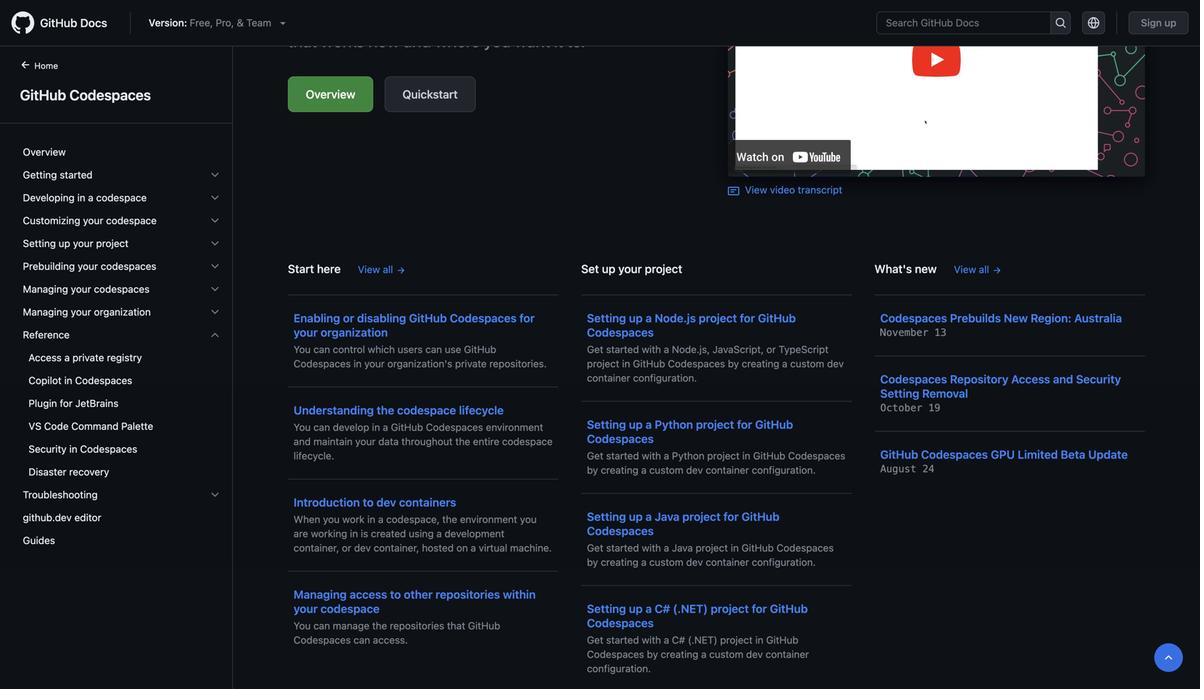 Task type: vqa. For each thing, say whether or not it's contained in the screenshot.
website,
no



Task type: locate. For each thing, give the bounding box(es) containing it.
4 sc 9kayk9 0 image from the top
[[209, 261, 221, 272]]

sign up link
[[1129, 11, 1189, 34]]

prebuilding your codespaces button
[[17, 255, 227, 278]]

environment inside introduction to dev containers when you work in a codespace, the environment you are working in is created using a development container, or dev container, hosted on a virtual machine.
[[460, 514, 517, 526]]

setting inside the setting up a python project for github codespaces get started with a python project in github codespaces by creating a custom dev container configuration.
[[587, 418, 626, 432]]

1 horizontal spatial view all link
[[954, 262, 1002, 277]]

editor
[[74, 512, 101, 524]]

or down 'working' on the bottom left of the page
[[342, 542, 352, 554]]

configuration. inside setting up a node.js project for github codespaces get started with a node.js, javascript, or typescript project in github codespaces by creating a custom dev container configuration.
[[633, 372, 697, 384]]

5 sc 9kayk9 0 image from the top
[[209, 489, 221, 501]]

started inside setting up a java project for github codespaces get started with a java project in github codespaces by creating a custom dev container configuration.
[[606, 542, 639, 554]]

0 vertical spatial managing
[[23, 283, 68, 295]]

container inside setting up a c# (.net) project for github codespaces get started with a c# (.net) project in github codespaces by creating a custom dev container configuration.
[[766, 649, 809, 661]]

1 horizontal spatial overview link
[[288, 76, 373, 112]]

3 sc 9kayk9 0 image from the top
[[209, 307, 221, 318]]

and inside understanding the codespace lifecycle you can develop in a github codespaces environment and maintain your data throughout the entire codespace lifecycle.
[[294, 436, 311, 448]]

codespaces
[[69, 86, 151, 103], [450, 312, 517, 325], [881, 312, 947, 325], [587, 326, 654, 339], [294, 358, 351, 370], [668, 358, 725, 370], [881, 373, 947, 386], [75, 375, 132, 387], [426, 422, 483, 433], [587, 432, 654, 446], [80, 443, 137, 455], [921, 448, 988, 462], [788, 450, 846, 462], [587, 525, 654, 538], [777, 542, 834, 554], [587, 617, 654, 630], [294, 635, 351, 646], [587, 649, 644, 661]]

a inside understanding the codespace lifecycle you can develop in a github codespaces environment and maintain your data throughout the entire codespace lifecycle.
[[383, 422, 388, 433]]

organization down managing your codespaces dropdown button in the left of the page
[[94, 306, 151, 318]]

can
[[314, 344, 330, 356], [426, 344, 442, 356], [314, 422, 330, 433], [314, 620, 330, 632], [354, 635, 370, 646]]

node.js
[[655, 312, 696, 325]]

machine.
[[510, 542, 552, 554]]

configuration. inside setting up a c# (.net) project for github codespaces get started with a c# (.net) project in github codespaces by creating a custom dev container configuration.
[[587, 663, 651, 675]]

by inside setting up a c# (.net) project for github codespaces get started with a c# (.net) project in github codespaces by creating a custom dev container configuration.
[[647, 649, 658, 661]]

recovery
[[69, 466, 109, 478]]

0 vertical spatial and
[[1053, 373, 1074, 386]]

container
[[587, 372, 631, 384], [706, 464, 749, 476], [706, 557, 749, 568], [766, 649, 809, 661]]

started inside setting up a node.js project for github codespaces get started with a node.js, javascript, or typescript project in github codespaces by creating a custom dev container configuration.
[[606, 344, 639, 356]]

organization up control
[[321, 326, 388, 339]]

environment up entire
[[486, 422, 543, 433]]

github inside 'element'
[[20, 86, 66, 103]]

codespace up manage
[[321, 602, 380, 616]]

1 vertical spatial overview link
[[17, 141, 227, 164]]

tooltip
[[1155, 644, 1183, 672]]

1 horizontal spatial organization
[[321, 326, 388, 339]]

2 you from the top
[[294, 422, 311, 433]]

codespace inside the managing access to other repositories within your codespace you can manage the repositories that github codespaces can access.
[[321, 602, 380, 616]]

overview inside github codespaces 'element'
[[23, 146, 66, 158]]

0 vertical spatial to
[[363, 496, 374, 509]]

1 you from the top
[[294, 344, 311, 356]]

github codespaces link
[[17, 84, 215, 106]]

1 get from the top
[[587, 344, 604, 356]]

0 vertical spatial (.net)
[[673, 602, 708, 616]]

pro,
[[216, 17, 234, 29]]

troubleshooting
[[23, 489, 98, 501]]

or inside setting up a node.js project for github codespaces get started with a node.js, javascript, or typescript project in github codespaces by creating a custom dev container configuration.
[[767, 344, 776, 356]]

the up access.
[[372, 620, 387, 632]]

2 view all link from the left
[[954, 262, 1002, 277]]

up inside the setting up a python project for github codespaces get started with a python project in github codespaces by creating a custom dev container configuration.
[[629, 418, 643, 432]]

you up the lifecycle.
[[294, 422, 311, 433]]

started for setting up a java project for github codespaces
[[606, 542, 639, 554]]

codespaces repository access and security setting removal october 19
[[881, 373, 1121, 414]]

container inside setting up a node.js project for github codespaces get started with a node.js, javascript, or typescript project in github codespaces by creating a custom dev container configuration.
[[587, 372, 631, 384]]

0 vertical spatial environment
[[486, 422, 543, 433]]

0 horizontal spatial access
[[29, 352, 62, 364]]

0 vertical spatial repositories
[[436, 588, 500, 602]]

use
[[445, 344, 461, 356]]

0 vertical spatial overview link
[[288, 76, 373, 112]]

0 horizontal spatial view all link
[[358, 262, 406, 277]]

can left manage
[[314, 620, 330, 632]]

container, down 'working' on the bottom left of the page
[[294, 542, 339, 554]]

access inside codespaces repository access and security setting removal october 19
[[1012, 373, 1051, 386]]

1 sc 9kayk9 0 image from the top
[[209, 169, 221, 181]]

containers
[[399, 496, 456, 509]]

getting started
[[23, 169, 93, 181]]

managing for to
[[294, 588, 347, 602]]

with inside setting up a node.js project for github codespaces get started with a node.js, javascript, or typescript project in github codespaces by creating a custom dev container configuration.
[[642, 344, 661, 356]]

security inside "link"
[[29, 443, 67, 455]]

view for codespaces prebuilds new region: australia
[[954, 264, 977, 275]]

sign up
[[1141, 17, 1177, 29]]

codespace
[[96, 192, 147, 204], [106, 215, 157, 227], [397, 404, 456, 417], [502, 436, 553, 448], [321, 602, 380, 616]]

on
[[457, 542, 468, 554]]

3 get from the top
[[587, 542, 604, 554]]

1 all from the left
[[383, 264, 393, 275]]

2 sc 9kayk9 0 image from the top
[[209, 192, 221, 204]]

in inside enabling or disabling github codespaces for your organization you can control which users can use github codespaces in your organization's private repositories.
[[354, 358, 362, 370]]

python
[[655, 418, 693, 432], [672, 450, 705, 462]]

reference element
[[11, 324, 232, 484], [11, 347, 232, 484]]

dev
[[827, 358, 844, 370], [686, 464, 703, 476], [377, 496, 396, 509], [354, 542, 371, 554], [686, 557, 703, 568], [746, 649, 763, 661]]

0 horizontal spatial security
[[29, 443, 67, 455]]

setting for python
[[587, 418, 626, 432]]

github.dev editor
[[23, 512, 101, 524]]

1 vertical spatial you
[[294, 422, 311, 433]]

github.dev editor link
[[17, 507, 227, 530]]

by
[[728, 358, 739, 370], [587, 464, 598, 476], [587, 557, 598, 568], [647, 649, 658, 661]]

october 19 element
[[881, 402, 941, 414]]

repository
[[950, 373, 1009, 386]]

1 view all from the left
[[358, 264, 393, 275]]

all up disabling
[[383, 264, 393, 275]]

can left control
[[314, 344, 330, 356]]

0 horizontal spatial to
[[363, 496, 374, 509]]

sc 9kayk9 0 image for a
[[209, 192, 221, 204]]

codespaces inside github codespaces gpu limited beta update august 24
[[921, 448, 988, 462]]

container, down the created
[[374, 542, 419, 554]]

1 vertical spatial organization
[[321, 326, 388, 339]]

guides link
[[17, 530, 227, 552]]

1 horizontal spatial to
[[390, 588, 401, 602]]

view all link up disabling
[[358, 262, 406, 277]]

managing up reference
[[23, 306, 68, 318]]

sc 9kayk9 0 image for your
[[209, 238, 221, 249]]

you inside understanding the codespace lifecycle you can develop in a github codespaces environment and maintain your data throughout the entire codespace lifecycle.
[[294, 422, 311, 433]]

overview link
[[288, 76, 373, 112], [17, 141, 227, 164]]

container inside the setting up a python project for github codespaces get started with a python project in github codespaces by creating a custom dev container configuration.
[[706, 464, 749, 476]]

reference element containing access a private registry
[[11, 347, 232, 484]]

managing your organization
[[23, 306, 151, 318]]

0 horizontal spatial overview
[[23, 146, 66, 158]]

for inside the setting up a python project for github codespaces get started with a python project in github codespaces by creating a custom dev container configuration.
[[737, 418, 753, 432]]

for inside setting up a node.js project for github codespaces get started with a node.js, javascript, or typescript project in github codespaces by creating a custom dev container configuration.
[[740, 312, 755, 325]]

None search field
[[877, 11, 1071, 34]]

to inside the managing access to other repositories within your codespace you can manage the repositories that github codespaces can access.
[[390, 588, 401, 602]]

the down "containers"
[[443, 514, 457, 526]]

1 horizontal spatial you
[[520, 514, 537, 526]]

codespaces down setting up your project dropdown button
[[101, 260, 156, 272]]

sc 9kayk9 0 image
[[209, 238, 221, 249], [209, 284, 221, 295], [209, 307, 221, 318], [209, 329, 221, 341], [209, 489, 221, 501]]

view all for what's new
[[954, 264, 990, 275]]

setting inside setting up a java project for github codespaces get started with a java project in github codespaces by creating a custom dev container configuration.
[[587, 510, 626, 524]]

3 you from the top
[[294, 620, 311, 632]]

3 sc 9kayk9 0 image from the top
[[209, 215, 221, 227]]

0 vertical spatial codespaces
[[101, 260, 156, 272]]

view right link icon
[[745, 184, 768, 196]]

lifecycle
[[459, 404, 504, 417]]

with for node.js
[[642, 344, 661, 356]]

for for setting up a java project for github codespaces
[[724, 510, 739, 524]]

1 vertical spatial or
[[767, 344, 776, 356]]

github
[[40, 16, 77, 30], [20, 86, 66, 103], [409, 312, 447, 325], [758, 312, 796, 325], [464, 344, 496, 356], [633, 358, 665, 370], [755, 418, 793, 432], [391, 422, 423, 433], [881, 448, 919, 462], [753, 450, 786, 462], [742, 510, 780, 524], [742, 542, 774, 554], [770, 602, 808, 616], [468, 620, 500, 632], [766, 635, 799, 646]]

you down enabling
[[294, 344, 311, 356]]

up inside setting up a c# (.net) project for github codespaces get started with a c# (.net) project in github codespaces by creating a custom dev container configuration.
[[629, 602, 643, 616]]

1 vertical spatial environment
[[460, 514, 517, 526]]

environment inside understanding the codespace lifecycle you can develop in a github codespaces environment and maintain your data throughout the entire codespace lifecycle.
[[486, 422, 543, 433]]

2 sc 9kayk9 0 image from the top
[[209, 284, 221, 295]]

august 24 element
[[881, 463, 935, 475]]

started for setting up a python project for github codespaces
[[606, 450, 639, 462]]

1 horizontal spatial access
[[1012, 373, 1051, 386]]

quickstart
[[403, 88, 458, 101]]

2 with from the top
[[642, 450, 661, 462]]

to up the work
[[363, 496, 374, 509]]

private up the copilot in codespaces at bottom left
[[72, 352, 104, 364]]

started inside the setting up a python project for github codespaces get started with a python project in github codespaces by creating a custom dev container configuration.
[[606, 450, 639, 462]]

0 horizontal spatial view
[[358, 264, 380, 275]]

repositories up access.
[[390, 620, 444, 632]]

2 horizontal spatial view
[[954, 264, 977, 275]]

up inside setting up your project dropdown button
[[59, 238, 70, 249]]

access right repository
[[1012, 373, 1051, 386]]

start here
[[288, 262, 341, 276]]

2 vertical spatial or
[[342, 542, 352, 554]]

1 vertical spatial and
[[294, 436, 311, 448]]

1 horizontal spatial c#
[[672, 635, 685, 646]]

1 with from the top
[[642, 344, 661, 356]]

and up the lifecycle.
[[294, 436, 311, 448]]

codespace down developing in a codespace dropdown button
[[106, 215, 157, 227]]

development
[[445, 528, 505, 540]]

managing your codespaces
[[23, 283, 150, 295]]

can left use
[[426, 344, 442, 356]]

select language: current language is english image
[[1088, 17, 1100, 29]]

codespace,
[[386, 514, 440, 526]]

created
[[371, 528, 406, 540]]

0 horizontal spatial and
[[294, 436, 311, 448]]

creating inside setting up a c# (.net) project for github codespaces get started with a c# (.net) project in github codespaces by creating a custom dev container configuration.
[[661, 649, 699, 661]]

throughout
[[402, 436, 453, 448]]

1 reference element from the top
[[11, 324, 232, 484]]

get inside setting up a java project for github codespaces get started with a java project in github codespaces by creating a custom dev container configuration.
[[587, 542, 604, 554]]

sc 9kayk9 0 image for codespaces
[[209, 261, 221, 272]]

setting inside setting up a c# (.net) project for github codespaces get started with a c# (.net) project in github codespaces by creating a custom dev container configuration.
[[587, 602, 626, 616]]

up inside sign up link
[[1165, 17, 1177, 29]]

github docs link
[[11, 11, 119, 34]]

the inside introduction to dev containers when you work in a codespace, the environment you are working in is created using a development container, or dev container, hosted on a virtual machine.
[[443, 514, 457, 526]]

sc 9kayk9 0 image inside developing in a codespace dropdown button
[[209, 192, 221, 204]]

1 vertical spatial to
[[390, 588, 401, 602]]

get
[[587, 344, 604, 356], [587, 450, 604, 462], [587, 542, 604, 554], [587, 635, 604, 646]]

security up disaster
[[29, 443, 67, 455]]

command
[[71, 421, 119, 432]]

up for setting up a c# (.net) project for github codespaces get started with a c# (.net) project in github codespaces by creating a custom dev container configuration.
[[629, 602, 643, 616]]

1 horizontal spatial and
[[1053, 373, 1074, 386]]

0 vertical spatial or
[[343, 312, 354, 325]]

or up control
[[343, 312, 354, 325]]

version:
[[149, 17, 187, 29]]

view all right here on the left top of page
[[358, 264, 393, 275]]

configuration. inside the setting up a python project for github codespaces get started with a python project in github codespaces by creating a custom dev container configuration.
[[752, 464, 816, 476]]

you up machine.
[[520, 514, 537, 526]]

docs
[[80, 16, 107, 30]]

1 view all link from the left
[[358, 262, 406, 277]]

all for disabling
[[383, 264, 393, 275]]

can inside understanding the codespace lifecycle you can develop in a github codespaces environment and maintain your data throughout the entire codespace lifecycle.
[[314, 422, 330, 433]]

up for setting up a python project for github codespaces get started with a python project in github codespaces by creating a custom dev container configuration.
[[629, 418, 643, 432]]

1 horizontal spatial view
[[745, 184, 768, 196]]

0 vertical spatial access
[[29, 352, 62, 364]]

getting started button
[[17, 164, 227, 187]]

sc 9kayk9 0 image inside prebuilding your codespaces dropdown button
[[209, 261, 221, 272]]

Search GitHub Docs search field
[[878, 12, 1051, 34]]

0 horizontal spatial all
[[383, 264, 393, 275]]

customizing your codespace
[[23, 215, 157, 227]]

you
[[323, 514, 340, 526], [520, 514, 537, 526]]

0 vertical spatial python
[[655, 418, 693, 432]]

reference
[[23, 329, 70, 341]]

1 vertical spatial codespaces
[[94, 283, 150, 295]]

to inside introduction to dev containers when you work in a codespace, the environment you are working in is created using a development container, or dev container, hosted on a virtual machine.
[[363, 496, 374, 509]]

0 vertical spatial overview
[[306, 88, 356, 101]]

setting inside dropdown button
[[23, 238, 56, 249]]

guides
[[23, 535, 55, 547]]

all for new
[[979, 264, 990, 275]]

4 sc 9kayk9 0 image from the top
[[209, 329, 221, 341]]

sc 9kayk9 0 image inside setting up your project dropdown button
[[209, 238, 221, 249]]

and down region:
[[1053, 373, 1074, 386]]

you for enabling or disabling github codespaces for your organization
[[294, 344, 311, 356]]

19
[[929, 402, 941, 414]]

limited
[[1018, 448, 1058, 462]]

sc 9kayk9 0 image inside managing your organization dropdown button
[[209, 307, 221, 318]]

view right new at the right of the page
[[954, 264, 977, 275]]

up for set up your project
[[602, 262, 616, 276]]

1 horizontal spatial container,
[[374, 542, 419, 554]]

0 horizontal spatial view all
[[358, 264, 393, 275]]

to left other
[[390, 588, 401, 602]]

dev inside setting up a c# (.net) project for github codespaces get started with a c# (.net) project in github codespaces by creating a custom dev container configuration.
[[746, 649, 763, 661]]

0 vertical spatial security
[[1076, 373, 1121, 386]]

the up data
[[377, 404, 394, 417]]

creating
[[742, 358, 780, 370], [601, 464, 639, 476], [601, 557, 639, 568], [661, 649, 699, 661]]

view right here on the left top of page
[[358, 264, 380, 275]]

all up 'prebuilds'
[[979, 264, 990, 275]]

0 horizontal spatial container,
[[294, 542, 339, 554]]

environment for containers
[[460, 514, 517, 526]]

set up your project
[[581, 262, 683, 276]]

0 vertical spatial organization
[[94, 306, 151, 318]]

sc 9kayk9 0 image inside customizing your codespace dropdown button
[[209, 215, 221, 227]]

by inside the setting up a python project for github codespaces get started with a python project in github codespaces by creating a custom dev container configuration.
[[587, 464, 598, 476]]

region:
[[1031, 312, 1072, 325]]

repositories up that
[[436, 588, 500, 602]]

get inside the setting up a python project for github codespaces get started with a python project in github codespaces by creating a custom dev container configuration.
[[587, 450, 604, 462]]

environment
[[486, 422, 543, 433], [460, 514, 517, 526]]

0 vertical spatial you
[[294, 344, 311, 356]]

for for setting up a node.js project for github codespaces
[[740, 312, 755, 325]]

codespaces down prebuilding your codespaces dropdown button
[[94, 283, 150, 295]]

4 get from the top
[[587, 635, 604, 646]]

view all
[[358, 264, 393, 275], [954, 264, 990, 275]]

codespaces inside "link"
[[80, 443, 137, 455]]

codespaces for prebuilding your codespaces
[[101, 260, 156, 272]]

prebuilding your codespaces
[[23, 260, 156, 272]]

november 13 element
[[881, 327, 947, 339]]

enabling or disabling github codespaces for your organization you can control which users can use github codespaces in your organization's private repositories.
[[294, 312, 547, 370]]

custom inside the setting up a python project for github codespaces get started with a python project in github codespaces by creating a custom dev container configuration.
[[650, 464, 684, 476]]

reference button
[[17, 324, 227, 347]]

setting
[[23, 238, 56, 249], [587, 312, 626, 325], [881, 387, 920, 401], [587, 418, 626, 432], [587, 510, 626, 524], [587, 602, 626, 616]]

2 vertical spatial you
[[294, 620, 311, 632]]

0 vertical spatial c#
[[655, 602, 670, 616]]

you inside the managing access to other repositories within your codespace you can manage the repositories that github codespaces can access.
[[294, 620, 311, 632]]

you left manage
[[294, 620, 311, 632]]

plugin for jetbrains
[[29, 398, 118, 409]]

the inside the managing access to other repositories within your codespace you can manage the repositories that github codespaces can access.
[[372, 620, 387, 632]]

1 vertical spatial access
[[1012, 373, 1051, 386]]

a inside 'reference' "element"
[[64, 352, 70, 364]]

2 vertical spatial managing
[[294, 588, 347, 602]]

2 view all from the left
[[954, 264, 990, 275]]

codespaces inside understanding the codespace lifecycle you can develop in a github codespaces environment and maintain your data throughout the entire codespace lifecycle.
[[426, 422, 483, 433]]

for inside 'reference' "element"
[[60, 398, 73, 409]]

setting up a node.js project for github codespaces get started with a node.js, javascript, or typescript project in github codespaces by creating a custom dev container configuration.
[[587, 312, 844, 384]]

repositories.
[[490, 358, 547, 370]]

2 reference element from the top
[[11, 347, 232, 484]]

managing down prebuilding
[[23, 283, 68, 295]]

github codespaces
[[20, 86, 151, 103]]

1 sc 9kayk9 0 image from the top
[[209, 238, 221, 249]]

security down australia
[[1076, 373, 1121, 386]]

1 vertical spatial security
[[29, 443, 67, 455]]

codespaces
[[101, 260, 156, 272], [94, 283, 150, 295]]

managing inside the managing access to other repositories within your codespace you can manage the repositories that github codespaces can access.
[[294, 588, 347, 602]]

view all right new at the right of the page
[[954, 264, 990, 275]]

or left typescript
[[767, 344, 776, 356]]

access up copilot
[[29, 352, 62, 364]]

environment up development
[[460, 514, 517, 526]]

managing up manage
[[294, 588, 347, 602]]

triangle down image
[[277, 17, 289, 29]]

started
[[60, 169, 93, 181], [606, 344, 639, 356], [606, 450, 639, 462], [606, 542, 639, 554], [606, 635, 639, 646]]

1 horizontal spatial security
[[1076, 373, 1121, 386]]

sc 9kayk9 0 image
[[209, 169, 221, 181], [209, 192, 221, 204], [209, 215, 221, 227], [209, 261, 221, 272]]

3 with from the top
[[642, 542, 661, 554]]

a inside dropdown button
[[88, 192, 93, 204]]

environment for lifecycle
[[486, 422, 543, 433]]

sc 9kayk9 0 image inside managing your codespaces dropdown button
[[209, 284, 221, 295]]

2 all from the left
[[979, 264, 990, 275]]

and
[[1053, 373, 1074, 386], [294, 436, 311, 448]]

quickstart link
[[385, 76, 476, 112]]

you up 'working' on the bottom left of the page
[[323, 514, 340, 526]]

1 vertical spatial managing
[[23, 306, 68, 318]]

in inside the setting up a python project for github codespaces get started with a python project in github codespaces by creating a custom dev container configuration.
[[743, 450, 751, 462]]

1 horizontal spatial private
[[455, 358, 487, 370]]

github inside understanding the codespace lifecycle you can develop in a github codespaces environment and maintain your data throughout the entire codespace lifecycle.
[[391, 422, 423, 433]]

1 vertical spatial repositories
[[390, 620, 444, 632]]

1 horizontal spatial view all
[[954, 264, 990, 275]]

1 horizontal spatial overview
[[306, 88, 356, 101]]

0 horizontal spatial private
[[72, 352, 104, 364]]

2 get from the top
[[587, 450, 604, 462]]

2 container, from the left
[[374, 542, 419, 554]]

setting for c#
[[587, 602, 626, 616]]

1 horizontal spatial all
[[979, 264, 990, 275]]

for
[[520, 312, 535, 325], [740, 312, 755, 325], [60, 398, 73, 409], [737, 418, 753, 432], [724, 510, 739, 524], [752, 602, 767, 616]]

4 with from the top
[[642, 635, 661, 646]]

can up maintain at the bottom
[[314, 422, 330, 433]]

0 vertical spatial java
[[655, 510, 680, 524]]

private down use
[[455, 358, 487, 370]]

setting for project
[[23, 238, 56, 249]]

introduction to dev containers when you work in a codespace, the environment you are working in is created using a development container, or dev container, hosted on a virtual machine.
[[294, 496, 552, 554]]

1 vertical spatial overview
[[23, 146, 66, 158]]

access
[[29, 352, 62, 364], [1012, 373, 1051, 386]]

prebuilding
[[23, 260, 75, 272]]

by inside setting up a node.js project for github codespaces get started with a node.js, javascript, or typescript project in github codespaces by creating a custom dev container configuration.
[[728, 358, 739, 370]]

the
[[377, 404, 394, 417], [456, 436, 470, 448], [443, 514, 457, 526], [372, 620, 387, 632]]

get inside setting up a node.js project for github codespaces get started with a node.js, javascript, or typescript project in github codespaces by creating a custom dev container configuration.
[[587, 344, 604, 356]]

github inside github codespaces gpu limited beta update august 24
[[881, 448, 919, 462]]

team
[[247, 17, 271, 29]]

setting up your project button
[[17, 232, 227, 255]]

codespace down getting started "dropdown button" at the top left
[[96, 192, 147, 204]]

view all link up 'prebuilds'
[[954, 262, 1002, 277]]

0 horizontal spatial you
[[323, 514, 340, 526]]

for for setting up a python project for github codespaces
[[737, 418, 753, 432]]

0 horizontal spatial organization
[[94, 306, 151, 318]]

set
[[581, 262, 599, 276]]

understanding the codespace lifecycle you can develop in a github codespaces environment and maintain your data throughout the entire codespace lifecycle.
[[294, 404, 553, 462]]

sc 9kayk9 0 image for codespace
[[209, 215, 221, 227]]

troubleshooting button
[[17, 484, 227, 507]]

with inside setting up a java project for github codespaces get started with a java project in github codespaces by creating a custom dev container configuration.
[[642, 542, 661, 554]]



Task type: describe. For each thing, give the bounding box(es) containing it.
sc 9kayk9 0 image for organization
[[209, 307, 221, 318]]

transcript
[[798, 184, 843, 196]]

for inside setting up a c# (.net) project for github codespaces get started with a c# (.net) project in github codespaces by creating a custom dev container configuration.
[[752, 602, 767, 616]]

or inside introduction to dev containers when you work in a codespace, the environment you are working in is created using a development container, or dev container, hosted on a virtual machine.
[[342, 542, 352, 554]]

project inside dropdown button
[[96, 238, 129, 249]]

is
[[361, 528, 368, 540]]

organization's
[[388, 358, 453, 370]]

codespaces for managing your codespaces
[[94, 283, 150, 295]]

codespace up throughout
[[397, 404, 456, 417]]

lifecycle.
[[294, 450, 334, 462]]

view all link for start here
[[358, 262, 406, 277]]

view for enabling or disabling github codespaces for your organization
[[358, 264, 380, 275]]

access inside 'reference' "element"
[[29, 352, 62, 364]]

creating inside setting up a node.js project for github codespaces get started with a node.js, javascript, or typescript project in github codespaces by creating a custom dev container configuration.
[[742, 358, 780, 370]]

dev inside setting up a java project for github codespaces get started with a java project in github codespaces by creating a custom dev container configuration.
[[686, 557, 703, 568]]

view all for start here
[[358, 264, 393, 275]]

managing for codespaces
[[23, 283, 68, 295]]

codespaces inside the managing access to other repositories within your codespace you can manage the repositories that github codespaces can access.
[[294, 635, 351, 646]]

up for setting up your project
[[59, 238, 70, 249]]

up for setting up a java project for github codespaces get started with a java project in github codespaces by creating a custom dev container configuration.
[[629, 510, 643, 524]]

other
[[404, 588, 433, 602]]

access a private registry link
[[17, 347, 227, 369]]

customizing your codespace button
[[17, 209, 227, 232]]

maintain
[[314, 436, 353, 448]]

dev inside the setting up a python project for github codespaces get started with a python project in github codespaces by creating a custom dev container configuration.
[[686, 464, 703, 476]]

codespace inside dropdown button
[[106, 215, 157, 227]]

in inside setting up a java project for github codespaces get started with a java project in github codespaces by creating a custom dev container configuration.
[[731, 542, 739, 554]]

get inside setting up a c# (.net) project for github codespaces get started with a c# (.net) project in github codespaces by creating a custom dev container configuration.
[[587, 635, 604, 646]]

view all link for what's new
[[954, 262, 1002, 277]]

developing in a codespace
[[23, 192, 147, 204]]

custom inside setting up a java project for github codespaces get started with a java project in github codespaces by creating a custom dev container configuration.
[[650, 557, 684, 568]]

security inside codespaces repository access and security setting removal october 19
[[1076, 373, 1121, 386]]

organization inside enabling or disabling github codespaces for your organization you can control which users can use github codespaces in your organization's private repositories.
[[321, 326, 388, 339]]

work
[[342, 514, 365, 526]]

organization inside dropdown button
[[94, 306, 151, 318]]

for for enabling or disabling github codespaces for your organization
[[520, 312, 535, 325]]

virtual
[[479, 542, 507, 554]]

1 container, from the left
[[294, 542, 339, 554]]

node.js,
[[672, 344, 710, 356]]

version: free, pro, & team
[[149, 17, 271, 29]]

palette
[[121, 421, 153, 432]]

control
[[333, 344, 365, 356]]

what's
[[875, 262, 912, 276]]

update
[[1089, 448, 1128, 462]]

sc 9kayk9 0 image inside getting started "dropdown button"
[[209, 169, 221, 181]]

container inside setting up a java project for github codespaces get started with a java project in github codespaces by creating a custom dev container configuration.
[[706, 557, 749, 568]]

video
[[770, 184, 795, 196]]

october
[[881, 402, 923, 414]]

with for python
[[642, 450, 661, 462]]

private inside enabling or disabling github codespaces for your organization you can control which users can use github codespaces in your organization's private repositories.
[[455, 358, 487, 370]]

gpu
[[991, 448, 1015, 462]]

what's new
[[875, 262, 937, 276]]

github inside the managing access to other repositories within your codespace you can manage the repositories that github codespaces can access.
[[468, 620, 500, 632]]

in inside understanding the codespace lifecycle you can develop in a github codespaces environment and maintain your data throughout the entire codespace lifecycle.
[[372, 422, 380, 433]]

1 vertical spatial c#
[[672, 635, 685, 646]]

codespace right entire
[[502, 436, 553, 448]]

scroll to top image
[[1163, 652, 1175, 664]]

github codespaces element
[[0, 58, 233, 688]]

javascript,
[[713, 344, 764, 356]]

creating inside setting up a java project for github codespaces get started with a java project in github codespaces by creating a custom dev container configuration.
[[601, 557, 639, 568]]

custom inside setting up a node.js project for github codespaces get started with a node.js, javascript, or typescript project in github codespaces by creating a custom dev container configuration.
[[790, 358, 825, 370]]

2 you from the left
[[520, 514, 537, 526]]

free,
[[190, 17, 213, 29]]

access
[[350, 588, 387, 602]]

introduction
[[294, 496, 360, 509]]

the left entire
[[456, 436, 470, 448]]

copilot in codespaces
[[29, 375, 132, 387]]

entire
[[473, 436, 500, 448]]

security in codespaces link
[[17, 438, 227, 461]]

your inside understanding the codespace lifecycle you can develop in a github codespaces environment and maintain your data throughout the entire codespace lifecycle.
[[355, 436, 376, 448]]

setting up a java project for github codespaces get started with a java project in github codespaces by creating a custom dev container configuration.
[[587, 510, 834, 568]]

or inside enabling or disabling github codespaces for your organization you can control which users can use github codespaces in your organization's private repositories.
[[343, 312, 354, 325]]

your inside the managing access to other repositories within your codespace you can manage the repositories that github codespaces can access.
[[294, 602, 318, 616]]

australia
[[1075, 312, 1122, 325]]

plugin
[[29, 398, 57, 409]]

by inside setting up a java project for github codespaces get started with a java project in github codespaces by creating a custom dev container configuration.
[[587, 557, 598, 568]]

vs code command palette link
[[17, 415, 227, 438]]

with inside setting up a c# (.net) project for github codespaces get started with a c# (.net) project in github codespaces by creating a custom dev container configuration.
[[642, 635, 661, 646]]

1 you from the left
[[323, 514, 340, 526]]

code
[[44, 421, 69, 432]]

started inside setting up a c# (.net) project for github codespaces get started with a c# (.net) project in github codespaces by creating a custom dev container configuration.
[[606, 635, 639, 646]]

0 horizontal spatial overview link
[[17, 141, 227, 164]]

managing access to other repositories within your codespace you can manage the repositories that github codespaces can access.
[[294, 588, 536, 646]]

github.dev
[[23, 512, 72, 524]]

in inside setting up a node.js project for github codespaces get started with a node.js, javascript, or typescript project in github codespaces by creating a custom dev container configuration.
[[622, 358, 630, 370]]

understanding
[[294, 404, 374, 417]]

up for setting up a node.js project for github codespaces get started with a node.js, javascript, or typescript project in github codespaces by creating a custom dev container configuration.
[[629, 312, 643, 325]]

&
[[237, 17, 244, 29]]

users
[[398, 344, 423, 356]]

managing your codespaces button
[[17, 278, 227, 301]]

removal
[[923, 387, 969, 401]]

august
[[881, 463, 917, 475]]

your inside dropdown button
[[83, 215, 103, 227]]

vs
[[29, 421, 41, 432]]

get for setting up a node.js project for github codespaces
[[587, 344, 604, 356]]

jetbrains
[[75, 398, 118, 409]]

home link
[[14, 59, 81, 74]]

custom inside setting up a c# (.net) project for github codespaces get started with a c# (.net) project in github codespaces by creating a custom dev container configuration.
[[709, 649, 744, 661]]

configuration. inside setting up a java project for github codespaces get started with a java project in github codespaces by creating a custom dev container configuration.
[[752, 557, 816, 568]]

setting for node.js
[[587, 312, 626, 325]]

search image
[[1055, 17, 1067, 29]]

that
[[447, 620, 465, 632]]

1 vertical spatial java
[[672, 542, 693, 554]]

codespaces inside codespaces repository access and security setting removal october 19
[[881, 373, 947, 386]]

and inside codespaces repository access and security setting removal october 19
[[1053, 373, 1074, 386]]

1 vertical spatial python
[[672, 450, 705, 462]]

are
[[294, 528, 308, 540]]

in inside dropdown button
[[77, 192, 85, 204]]

home
[[34, 61, 58, 71]]

enabling
[[294, 312, 340, 325]]

get for setting up a python project for github codespaces
[[587, 450, 604, 462]]

started inside getting started "dropdown button"
[[60, 169, 93, 181]]

within
[[503, 588, 536, 602]]

1 vertical spatial (.net)
[[688, 635, 718, 646]]

up for sign up
[[1165, 17, 1177, 29]]

november
[[881, 327, 929, 339]]

sc 9kayk9 0 image inside "troubleshooting" dropdown button
[[209, 489, 221, 501]]

vs code command palette
[[29, 421, 153, 432]]

setting up a python project for github codespaces get started with a python project in github codespaces by creating a custom dev container configuration.
[[587, 418, 846, 476]]

in inside "link"
[[69, 443, 77, 455]]

when
[[294, 514, 320, 526]]

get for setting up a java project for github codespaces
[[587, 542, 604, 554]]

codespace inside dropdown button
[[96, 192, 147, 204]]

link image
[[728, 185, 740, 197]]

plugin for jetbrains link
[[17, 392, 227, 415]]

prebuilds
[[950, 312, 1001, 325]]

github docs
[[40, 16, 107, 30]]

with for java
[[642, 542, 661, 554]]

develop
[[333, 422, 369, 433]]

disaster recovery link
[[17, 461, 227, 484]]

can down manage
[[354, 635, 370, 646]]

new
[[915, 262, 937, 276]]

start
[[288, 262, 314, 276]]

codespaces inside "codespaces prebuilds new region: australia november 13"
[[881, 312, 947, 325]]

developing
[[23, 192, 75, 204]]

setting inside codespaces repository access and security setting removal october 19
[[881, 387, 920, 401]]

disaster
[[29, 466, 66, 478]]

started for setting up a node.js project for github codespaces
[[606, 344, 639, 356]]

in inside setting up a c# (.net) project for github codespaces get started with a c# (.net) project in github codespaces by creating a custom dev container configuration.
[[756, 635, 764, 646]]

0 horizontal spatial c#
[[655, 602, 670, 616]]

private inside 'reference' "element"
[[72, 352, 104, 364]]

which
[[368, 344, 395, 356]]

reference element containing reference
[[11, 324, 232, 484]]

copilot
[[29, 375, 62, 387]]

managing for organization
[[23, 306, 68, 318]]

creating inside the setting up a python project for github codespaces get started with a python project in github codespaces by creating a custom dev container configuration.
[[601, 464, 639, 476]]

dev inside setting up a node.js project for github codespaces get started with a node.js, javascript, or typescript project in github codespaces by creating a custom dev container configuration.
[[827, 358, 844, 370]]

customizing
[[23, 215, 80, 227]]

setting for java
[[587, 510, 626, 524]]

view video transcript
[[745, 184, 843, 196]]

sc 9kayk9 0 image inside reference dropdown button
[[209, 329, 221, 341]]

manage
[[333, 620, 370, 632]]

sc 9kayk9 0 image for codespaces
[[209, 284, 221, 295]]

new
[[1004, 312, 1028, 325]]

you for managing access to other repositories within your codespace
[[294, 620, 311, 632]]

managing your organization button
[[17, 301, 227, 324]]

access a private registry
[[29, 352, 142, 364]]

setting up your project
[[23, 238, 129, 249]]



